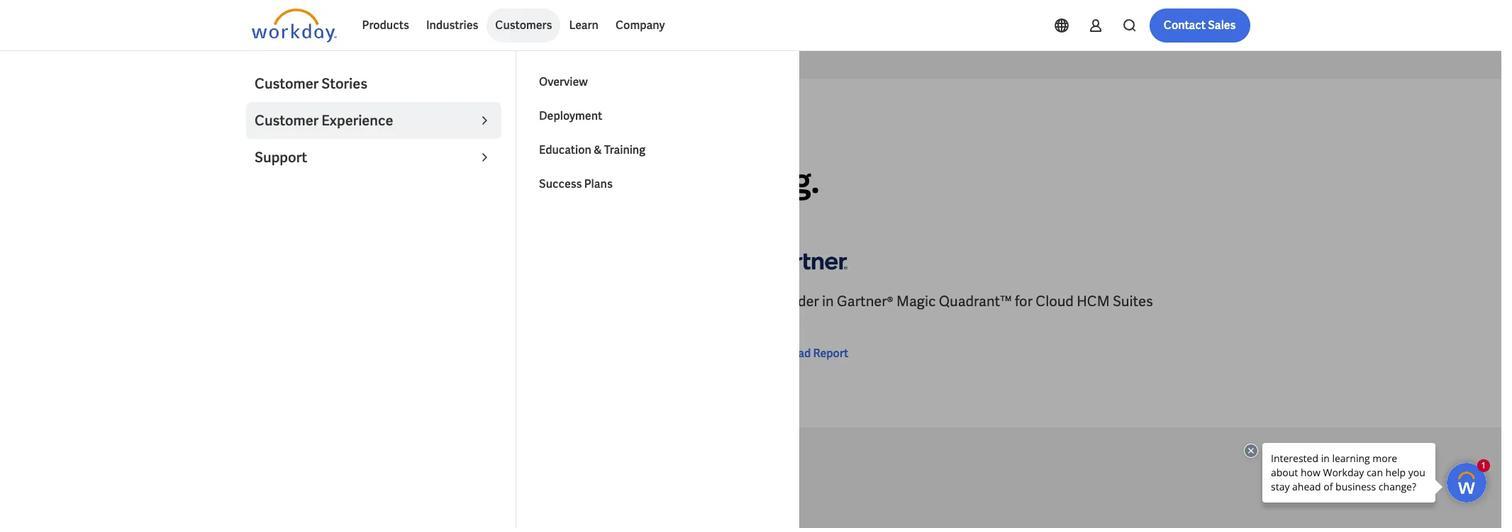 Task type: describe. For each thing, give the bounding box(es) containing it.
a for a leader in gartner® magic quadrant™ for cloud hcm suites
[[762, 293, 772, 311]]

say
[[335, 125, 353, 138]]

enterprises
[[302, 312, 375, 331]]

cloud inside 'a leader in 2023 gartner® magic quadrant™ for cloud erp for service- centric enterprises'
[[559, 293, 597, 311]]

contact sales link
[[1150, 9, 1250, 43]]

2 cloud from the left
[[1036, 293, 1074, 311]]

education
[[539, 143, 591, 157]]

success plans
[[539, 177, 613, 192]]

erp
[[600, 293, 626, 311]]

service-
[[650, 293, 702, 311]]

read report
[[785, 346, 849, 361]]

support button
[[246, 139, 502, 176]]

a for a leader in finance, hr, and planning.
[[251, 159, 275, 203]]

analysts
[[283, 125, 333, 138]]

2 gartner® from the left
[[837, 293, 894, 311]]

customers
[[495, 18, 552, 33]]

products button
[[354, 9, 418, 43]]

products
[[362, 18, 409, 33]]

report
[[813, 346, 849, 361]]

leader
[[282, 159, 379, 203]]

1 for from the left
[[538, 293, 556, 311]]

centric
[[251, 312, 299, 331]]

customer experience
[[255, 111, 393, 130]]

a leader in gartner® magic quadrant™ for cloud hcm suites
[[762, 293, 1153, 311]]

&
[[594, 143, 602, 157]]

customer stories
[[255, 74, 368, 93]]

customer for customer stories
[[255, 74, 319, 93]]

customer stories link
[[246, 65, 502, 102]]

company button
[[607, 9, 674, 43]]

suites
[[1113, 293, 1153, 311]]

2 quadrant™ from the left
[[939, 293, 1012, 311]]

and
[[611, 159, 670, 203]]

contact
[[1164, 18, 1206, 33]]

deployment link
[[531, 99, 786, 133]]

learn
[[569, 18, 599, 33]]

in for finance,
[[386, 159, 414, 203]]

industries button
[[418, 9, 487, 43]]

magic inside 'a leader in 2023 gartner® magic quadrant™ for cloud erp for service- centric enterprises'
[[420, 293, 459, 311]]

quadrant™ inside 'a leader in 2023 gartner® magic quadrant™ for cloud erp for service- centric enterprises'
[[462, 293, 535, 311]]

industries
[[426, 18, 478, 33]]

a leader in 2023 gartner® magic quadrant™ for cloud erp for service- centric enterprises
[[251, 293, 702, 331]]



Task type: vqa. For each thing, say whether or not it's contained in the screenshot.
Products dropdown button
yes



Task type: locate. For each thing, give the bounding box(es) containing it.
leader up centric
[[264, 293, 308, 311]]

2 horizontal spatial for
[[1015, 293, 1033, 311]]

customers button
[[487, 9, 561, 43]]

gartner® up "report"
[[837, 293, 894, 311]]

leader inside 'a leader in 2023 gartner® magic quadrant™ for cloud erp for service- centric enterprises'
[[264, 293, 308, 311]]

hcm
[[1077, 293, 1110, 311]]

stories
[[322, 74, 368, 93]]

a up centric
[[251, 293, 261, 311]]

quadrant™
[[462, 293, 535, 311], [939, 293, 1012, 311]]

1 vertical spatial customer
[[255, 111, 319, 130]]

support
[[255, 148, 307, 167]]

0 vertical spatial customer
[[255, 74, 319, 93]]

customer up support
[[255, 111, 319, 130]]

finance,
[[421, 159, 544, 203]]

0 horizontal spatial for
[[538, 293, 556, 311]]

1 cloud from the left
[[559, 293, 597, 311]]

0 horizontal spatial in
[[311, 293, 323, 311]]

2 magic from the left
[[897, 293, 936, 311]]

read
[[785, 346, 811, 361]]

3 for from the left
[[1015, 293, 1033, 311]]

overview
[[539, 74, 588, 89]]

customer for customer experience
[[255, 111, 319, 130]]

a down what
[[251, 159, 275, 203]]

1 horizontal spatial in
[[386, 159, 414, 203]]

a down gartner image
[[762, 293, 772, 311]]

1 magic from the left
[[420, 293, 459, 311]]

what analysts say
[[251, 125, 353, 138]]

training
[[604, 143, 646, 157]]

go to the homepage image
[[251, 9, 337, 43]]

1 horizontal spatial leader
[[775, 293, 819, 311]]

leader for a leader in gartner® magic quadrant™ for cloud hcm suites
[[775, 293, 819, 311]]

for
[[538, 293, 556, 311], [629, 293, 647, 311], [1015, 293, 1033, 311]]

1 horizontal spatial cloud
[[1036, 293, 1074, 311]]

sales
[[1208, 18, 1236, 33]]

2 horizontal spatial in
[[822, 293, 834, 311]]

customer
[[255, 74, 319, 93], [255, 111, 319, 130]]

2 customer from the top
[[255, 111, 319, 130]]

in down customer experience dropdown button
[[386, 159, 414, 203]]

a leader in finance, hr, and planning.
[[251, 159, 820, 203]]

1 quadrant™ from the left
[[462, 293, 535, 311]]

education & training
[[539, 143, 646, 157]]

cloud left erp
[[559, 293, 597, 311]]

in down gartner image
[[822, 293, 834, 311]]

leader for a leader in 2023 gartner® magic quadrant™ for cloud erp for service- centric enterprises
[[264, 293, 308, 311]]

1 horizontal spatial gartner®
[[837, 293, 894, 311]]

0 horizontal spatial leader
[[264, 293, 308, 311]]

1 horizontal spatial quadrant™
[[939, 293, 1012, 311]]

0 horizontal spatial magic
[[420, 293, 459, 311]]

learn button
[[561, 9, 607, 43]]

in left the 2023
[[311, 293, 323, 311]]

in
[[386, 159, 414, 203], [311, 293, 323, 311], [822, 293, 834, 311]]

deployment
[[539, 109, 602, 123]]

1 horizontal spatial magic
[[897, 293, 936, 311]]

leader down gartner image
[[775, 293, 819, 311]]

for right erp
[[629, 293, 647, 311]]

contact sales
[[1164, 18, 1236, 33]]

what
[[251, 125, 281, 138]]

1 horizontal spatial for
[[629, 293, 647, 311]]

customer up what analysts say
[[255, 74, 319, 93]]

1 leader from the left
[[264, 293, 308, 311]]

cloud left hcm in the bottom right of the page
[[1036, 293, 1074, 311]]

planning.
[[677, 159, 820, 203]]

customer experience button
[[246, 102, 502, 139]]

leader
[[264, 293, 308, 311], [775, 293, 819, 311]]

cloud
[[559, 293, 597, 311], [1036, 293, 1074, 311]]

1 gartner® from the left
[[360, 293, 417, 311]]

hr,
[[550, 159, 605, 203]]

for left hcm in the bottom right of the page
[[1015, 293, 1033, 311]]

a for a leader in 2023 gartner® magic quadrant™ for cloud erp for service- centric enterprises
[[251, 293, 261, 311]]

a inside 'a leader in 2023 gartner® magic quadrant™ for cloud erp for service- centric enterprises'
[[251, 293, 261, 311]]

gartner image
[[762, 241, 847, 281]]

customer inside dropdown button
[[255, 111, 319, 130]]

a
[[251, 159, 275, 203], [251, 293, 261, 311], [762, 293, 772, 311]]

company
[[616, 18, 665, 33]]

gartner®
[[360, 293, 417, 311], [837, 293, 894, 311]]

0 horizontal spatial cloud
[[559, 293, 597, 311]]

plans
[[584, 177, 613, 192]]

magic
[[420, 293, 459, 311], [897, 293, 936, 311]]

education & training link
[[531, 133, 786, 167]]

0 horizontal spatial quadrant™
[[462, 293, 535, 311]]

gartner® inside 'a leader in 2023 gartner® magic quadrant™ for cloud erp for service- centric enterprises'
[[360, 293, 417, 311]]

experience
[[322, 111, 393, 130]]

2 leader from the left
[[775, 293, 819, 311]]

in for 2023
[[311, 293, 323, 311]]

overview link
[[531, 65, 786, 99]]

for left erp
[[538, 293, 556, 311]]

success plans link
[[531, 167, 786, 201]]

1 customer from the top
[[255, 74, 319, 93]]

read report link
[[762, 346, 849, 363]]

success
[[539, 177, 582, 192]]

in for gartner®
[[822, 293, 834, 311]]

gartner® right the 2023
[[360, 293, 417, 311]]

2 for from the left
[[629, 293, 647, 311]]

in inside 'a leader in 2023 gartner® magic quadrant™ for cloud erp for service- centric enterprises'
[[311, 293, 323, 311]]

2023
[[326, 293, 357, 311]]

0 horizontal spatial gartner®
[[360, 293, 417, 311]]



